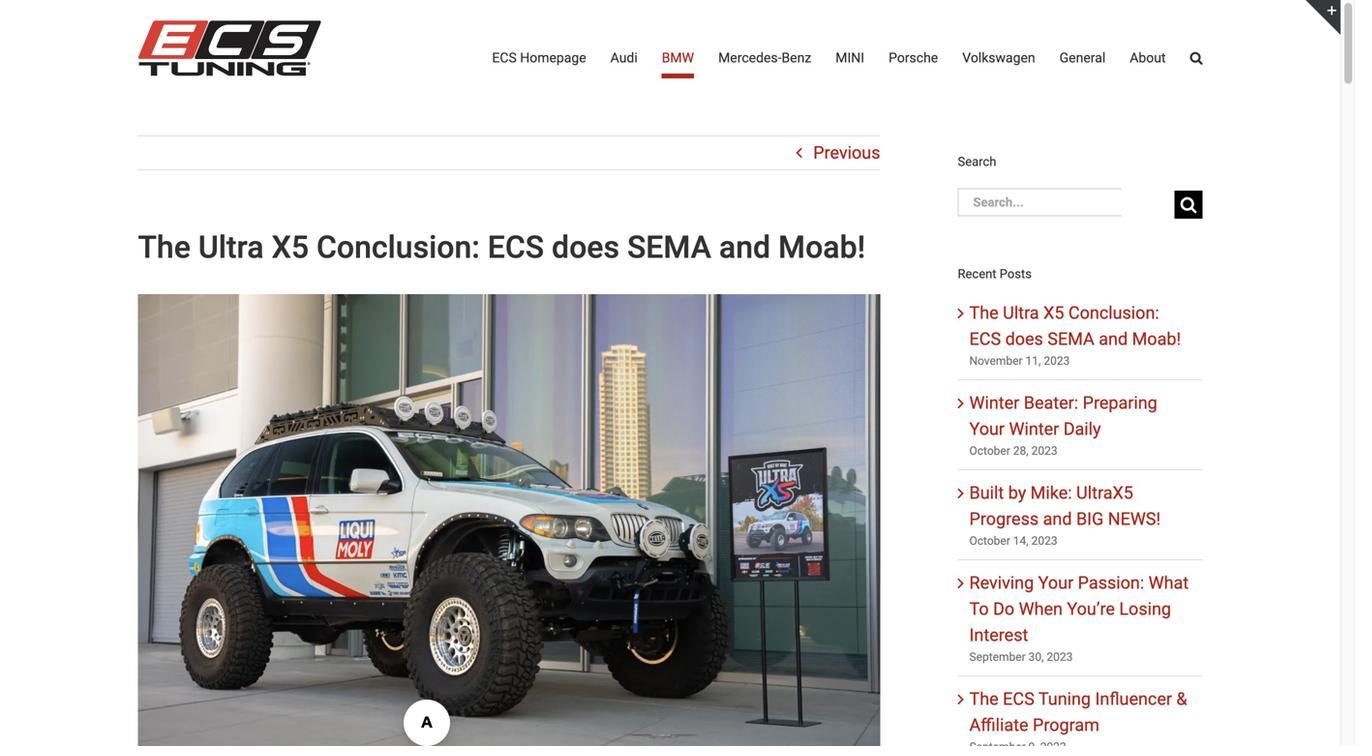 Task type: vqa. For each thing, say whether or not it's contained in the screenshot.
MINI at the top right of the page
yes



Task type: locate. For each thing, give the bounding box(es) containing it.
conclusion:
[[316, 229, 480, 266], [1068, 303, 1159, 323]]

None search field
[[958, 188, 1203, 221]]

0 horizontal spatial x5
[[272, 229, 309, 266]]

bmw
[[662, 50, 694, 66]]

x5
[[272, 229, 309, 266], [1043, 303, 1064, 323]]

mike:
[[1030, 483, 1072, 503]]

big
[[1076, 509, 1104, 530]]

when
[[1019, 599, 1063, 620]]

1 vertical spatial the
[[969, 303, 999, 323]]

1 horizontal spatial moab!
[[1132, 329, 1181, 350]]

1 vertical spatial conclusion:
[[1068, 303, 1159, 323]]

2023 right 11,
[[1044, 354, 1070, 368]]

2 october from the top
[[969, 534, 1010, 548]]

the ultra x5 conclusion: ecs does sema and moab! link
[[969, 303, 1181, 350]]

1 horizontal spatial sema
[[1048, 329, 1094, 350]]

the inside the ecs tuning influencer & affiliate program
[[969, 689, 999, 710]]

winter down november at right top
[[969, 393, 1019, 413]]

what
[[1149, 573, 1189, 593]]

section containing the ultra x5 conclusion: ecs does sema and moab!
[[958, 136, 1203, 746]]

your up "when"
[[1038, 573, 1074, 593]]

1 vertical spatial october
[[969, 534, 1010, 548]]

section
[[958, 136, 1203, 746]]

0 horizontal spatial does
[[552, 229, 619, 266]]

search
[[958, 154, 996, 169]]

the
[[138, 229, 191, 266], [969, 303, 999, 323], [969, 689, 999, 710]]

None submit
[[1175, 191, 1203, 219]]

audi link
[[610, 0, 638, 116]]

does inside the 'the ultra x5 conclusion: ecs does sema and moab! november 11, 2023'
[[1005, 329, 1043, 350]]

0 vertical spatial x5
[[272, 229, 309, 266]]

does
[[552, 229, 619, 266], [1005, 329, 1043, 350]]

influencer
[[1095, 689, 1172, 710]]

30,
[[1029, 651, 1044, 664]]

0 horizontal spatial ultra
[[198, 229, 264, 266]]

2 horizontal spatial and
[[1099, 329, 1128, 350]]

1 vertical spatial ultra
[[1003, 303, 1039, 323]]

1 vertical spatial your
[[1038, 573, 1074, 593]]

1 vertical spatial and
[[1099, 329, 1128, 350]]

built
[[969, 483, 1004, 503]]

2023 inside winter beater: preparing your winter daily october 28, 2023
[[1031, 444, 1057, 458]]

your
[[969, 419, 1005, 440], [1038, 573, 1074, 593]]

winter
[[969, 393, 1019, 413], [1009, 419, 1059, 440]]

1 horizontal spatial ultra
[[1003, 303, 1039, 323]]

october
[[969, 444, 1010, 458], [969, 534, 1010, 548]]

and
[[719, 229, 771, 266], [1099, 329, 1128, 350], [1043, 509, 1072, 530]]

moab! inside the 'the ultra x5 conclusion: ecs does sema and moab! november 11, 2023'
[[1132, 329, 1181, 350]]

0 horizontal spatial sema
[[627, 229, 711, 266]]

ecs inside the ecs tuning influencer & affiliate program
[[1003, 689, 1034, 710]]

ecs inside the 'the ultra x5 conclusion: ecs does sema and moab! november 11, 2023'
[[969, 329, 1001, 350]]

0 vertical spatial the
[[138, 229, 191, 266]]

progress
[[969, 509, 1039, 530]]

Search... search field
[[958, 188, 1121, 216]]

0 vertical spatial and
[[719, 229, 771, 266]]

2 vertical spatial the
[[969, 689, 999, 710]]

2023 right 28,
[[1031, 444, 1057, 458]]

affiliate
[[969, 715, 1028, 736]]

sema
[[627, 229, 711, 266], [1048, 329, 1094, 350]]

to
[[969, 599, 989, 620]]

do
[[993, 599, 1015, 620]]

ecs
[[492, 50, 517, 66], [488, 229, 544, 266], [969, 329, 1001, 350], [1003, 689, 1034, 710]]

october down progress
[[969, 534, 1010, 548]]

conclusion: for the ultra x5 conclusion: ecs does sema and moab! november 11, 2023
[[1068, 303, 1159, 323]]

1 horizontal spatial your
[[1038, 573, 1074, 593]]

october left 28,
[[969, 444, 1010, 458]]

homepage
[[520, 50, 586, 66]]

sema for the ultra x5 conclusion: ecs does sema and moab!
[[627, 229, 711, 266]]

the ecs tuning influencer & affiliate program link
[[969, 689, 1187, 736]]

ultra for the ultra x5 conclusion: ecs does sema and moab! november 11, 2023
[[1003, 303, 1039, 323]]

winter up 28,
[[1009, 419, 1059, 440]]

0 vertical spatial does
[[552, 229, 619, 266]]

1 horizontal spatial conclusion:
[[1068, 303, 1159, 323]]

1 vertical spatial winter
[[1009, 419, 1059, 440]]

2023
[[1044, 354, 1070, 368], [1031, 444, 1057, 458], [1031, 534, 1057, 548], [1047, 651, 1073, 664]]

1 october from the top
[[969, 444, 1010, 458]]

and inside the 'the ultra x5 conclusion: ecs does sema and moab! november 11, 2023'
[[1099, 329, 1128, 350]]

ultra inside the 'the ultra x5 conclusion: ecs does sema and moab! november 11, 2023'
[[1003, 303, 1039, 323]]

the ultra x5 conclusion: ecs does sema and moab!
[[138, 229, 865, 266]]

2023 inside built by mike: ultrax5 progress and big news! october 14, 2023
[[1031, 534, 1057, 548]]

1 vertical spatial moab!
[[1132, 329, 1181, 350]]

0 vertical spatial sema
[[627, 229, 711, 266]]

x5 for the ultra x5 conclusion: ecs does sema and moab!
[[272, 229, 309, 266]]

0 horizontal spatial moab!
[[778, 229, 865, 266]]

the inside the 'the ultra x5 conclusion: ecs does sema and moab! november 11, 2023'
[[969, 303, 999, 323]]

sema for the ultra x5 conclusion: ecs does sema and moab! november 11, 2023
[[1048, 329, 1094, 350]]

sema inside the 'the ultra x5 conclusion: ecs does sema and moab! november 11, 2023'
[[1048, 329, 1094, 350]]

x5 inside the 'the ultra x5 conclusion: ecs does sema and moab! november 11, 2023'
[[1043, 303, 1064, 323]]

1 vertical spatial does
[[1005, 329, 1043, 350]]

mercedes-benz link
[[718, 0, 811, 116]]

2023 right 30,
[[1047, 651, 1073, 664]]

ultrax5
[[1076, 483, 1133, 503]]

0 vertical spatial moab!
[[778, 229, 865, 266]]

the for the ecs tuning influencer & affiliate program
[[969, 689, 999, 710]]

conclusion: inside the 'the ultra x5 conclusion: ecs does sema and moab! november 11, 2023'
[[1068, 303, 1159, 323]]

2023 inside the 'the ultra x5 conclusion: ecs does sema and moab! november 11, 2023'
[[1044, 354, 1070, 368]]

mini link
[[836, 0, 864, 116]]

0 vertical spatial october
[[969, 444, 1010, 458]]

0 horizontal spatial your
[[969, 419, 1005, 440]]

2023 right 14,
[[1031, 534, 1057, 548]]

0 horizontal spatial conclusion:
[[316, 229, 480, 266]]

2 vertical spatial and
[[1043, 509, 1072, 530]]

1 horizontal spatial x5
[[1043, 303, 1064, 323]]

the ultra x5 conclusion: ecs does sema and moab! november 11, 2023
[[969, 303, 1181, 368]]

conclusion: for the ultra x5 conclusion: ecs does sema and moab!
[[316, 229, 480, 266]]

passion:
[[1078, 573, 1144, 593]]

0 vertical spatial conclusion:
[[316, 229, 480, 266]]

x5 for the ultra x5 conclusion: ecs does sema and moab! november 11, 2023
[[1043, 303, 1064, 323]]

ultra
[[198, 229, 264, 266], [1003, 303, 1039, 323]]

posts
[[1000, 266, 1032, 281]]

0 horizontal spatial and
[[719, 229, 771, 266]]

bmw link
[[662, 0, 694, 116]]

1 horizontal spatial does
[[1005, 329, 1043, 350]]

general link
[[1060, 0, 1106, 116]]

1 vertical spatial x5
[[1043, 303, 1064, 323]]

0 vertical spatial your
[[969, 419, 1005, 440]]

october inside winter beater: preparing your winter daily october 28, 2023
[[969, 444, 1010, 458]]

0 vertical spatial ultra
[[198, 229, 264, 266]]

your up built
[[969, 419, 1005, 440]]

general
[[1060, 50, 1106, 66]]

1 horizontal spatial and
[[1043, 509, 1072, 530]]

1 vertical spatial sema
[[1048, 329, 1094, 350]]

moab!
[[778, 229, 865, 266], [1132, 329, 1181, 350]]

program
[[1033, 715, 1099, 736]]



Task type: describe. For each thing, give the bounding box(es) containing it.
losing
[[1119, 599, 1171, 620]]

14,
[[1013, 534, 1029, 548]]

porsche link
[[889, 0, 938, 116]]

previous
[[813, 143, 880, 163]]

and for the ultra x5 conclusion: ecs does sema and moab!
[[719, 229, 771, 266]]

you're
[[1067, 599, 1115, 620]]

the for the ultra x5 conclusion: ecs does sema and moab!
[[138, 229, 191, 266]]

winter beater: preparing your winter daily october 28, 2023
[[969, 393, 1157, 458]]

mercedes-
[[718, 50, 782, 66]]

your inside winter beater: preparing your winter daily october 28, 2023
[[969, 419, 1005, 440]]

&
[[1176, 689, 1187, 710]]

ecs tuning logo image
[[138, 20, 321, 76]]

ultra x5 batch 1 3 image
[[138, 294, 880, 746]]

volkswagen
[[962, 50, 1035, 66]]

ecs inside ecs homepage 'link'
[[492, 50, 517, 66]]

the for the ultra x5 conclusion: ecs does sema and moab! november 11, 2023
[[969, 303, 999, 323]]

recent
[[958, 266, 996, 281]]

benz
[[782, 50, 811, 66]]

the ecs tuning influencer & affiliate program
[[969, 689, 1187, 736]]

september
[[969, 651, 1026, 664]]

preparing
[[1083, 393, 1157, 413]]

reviving your passion: what to do when you're losing interest september 30, 2023
[[969, 573, 1189, 664]]

moab! for the ultra x5 conclusion: ecs does sema and moab!
[[778, 229, 865, 266]]

28,
[[1013, 444, 1029, 458]]

built by mike: ultrax5 progress and big news! link
[[969, 483, 1161, 530]]

does for the ultra x5 conclusion: ecs does sema and moab!
[[552, 229, 619, 266]]

tuning
[[1038, 689, 1091, 710]]

reviving
[[969, 573, 1034, 593]]

volkswagen link
[[962, 0, 1035, 116]]

mini
[[836, 50, 864, 66]]

winter beater: preparing your winter daily link
[[969, 393, 1157, 440]]

ultra for the ultra x5 conclusion: ecs does sema and moab!
[[198, 229, 264, 266]]

mercedes-benz
[[718, 50, 811, 66]]

about link
[[1130, 0, 1166, 116]]

about
[[1130, 50, 1166, 66]]

news!
[[1108, 509, 1161, 530]]

reviving your passion: what to do when you're losing interest link
[[969, 573, 1189, 646]]

recent posts
[[958, 266, 1032, 281]]

beater:
[[1024, 393, 1078, 413]]

audi
[[610, 50, 638, 66]]

interest
[[969, 625, 1028, 646]]

11,
[[1026, 354, 1041, 368]]

october inside built by mike: ultrax5 progress and big news! october 14, 2023
[[969, 534, 1010, 548]]

ecs homepage
[[492, 50, 586, 66]]

november
[[969, 354, 1023, 368]]

your inside reviving your passion: what to do when you're losing interest september 30, 2023
[[1038, 573, 1074, 593]]

daily
[[1063, 419, 1101, 440]]

porsche
[[889, 50, 938, 66]]

0 vertical spatial winter
[[969, 393, 1019, 413]]

ecs homepage link
[[492, 0, 586, 116]]

built by mike: ultrax5 progress and big news! october 14, 2023
[[969, 483, 1161, 548]]

and inside built by mike: ultrax5 progress and big news! october 14, 2023
[[1043, 509, 1072, 530]]

by
[[1008, 483, 1026, 503]]

previous link
[[813, 136, 880, 169]]

and for the ultra x5 conclusion: ecs does sema and moab! november 11, 2023
[[1099, 329, 1128, 350]]

moab! for the ultra x5 conclusion: ecs does sema and moab! november 11, 2023
[[1132, 329, 1181, 350]]

does for the ultra x5 conclusion: ecs does sema and moab! november 11, 2023
[[1005, 329, 1043, 350]]

2023 inside reviving your passion: what to do when you're losing interest september 30, 2023
[[1047, 651, 1073, 664]]



